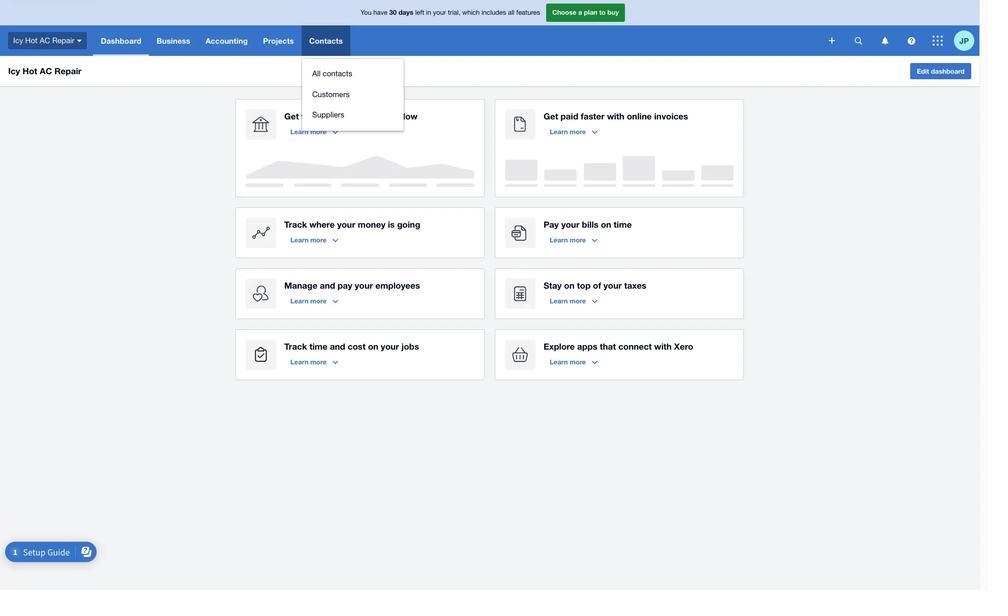 Task type: vqa. For each thing, say whether or not it's contained in the screenshot.
New bill button within the Bills navigation
no



Task type: describe. For each thing, give the bounding box(es) containing it.
banking icon image
[[246, 109, 276, 140]]

includes
[[482, 9, 506, 16]]

cost
[[348, 341, 366, 352]]

learn more for visibility
[[290, 128, 327, 136]]

buy
[[608, 8, 619, 16]]

hot inside popup button
[[25, 36, 38, 45]]

track money icon image
[[246, 218, 276, 248]]

track for track where your money is going
[[284, 219, 307, 230]]

cash
[[378, 111, 398, 122]]

visibility
[[301, 111, 334, 122]]

left
[[415, 9, 424, 16]]

banner containing jp
[[0, 0, 980, 131]]

projects
[[263, 36, 294, 45]]

which
[[462, 9, 480, 16]]

learn more button for apps
[[544, 354, 604, 370]]

pay
[[338, 280, 352, 291]]

connect
[[619, 341, 652, 352]]

all
[[508, 9, 515, 16]]

0 horizontal spatial svg image
[[855, 37, 862, 45]]

where
[[309, 219, 335, 230]]

invoices icon image
[[505, 109, 536, 140]]

you
[[361, 9, 372, 16]]

0 vertical spatial with
[[607, 111, 625, 122]]

learn for visibility
[[290, 128, 309, 136]]

all contacts link
[[302, 64, 404, 84]]

online
[[627, 111, 652, 122]]

plan
[[584, 8, 598, 16]]

1 vertical spatial and
[[330, 341, 345, 352]]

learn more button for time
[[284, 354, 345, 370]]

navigation containing dashboard
[[93, 25, 822, 131]]

more for and
[[310, 297, 327, 305]]

more for your
[[570, 236, 586, 244]]

learn more for where
[[290, 236, 327, 244]]

dashboard
[[101, 36, 141, 45]]

stay
[[544, 280, 562, 291]]

learn more for paid
[[550, 128, 586, 136]]

learn more button for where
[[284, 232, 345, 248]]

features
[[516, 9, 540, 16]]

choose
[[552, 8, 577, 16]]

svg image inside icy hot ac repair popup button
[[77, 40, 82, 42]]

1 horizontal spatial svg image
[[908, 37, 915, 45]]

1 vertical spatial repair
[[54, 66, 81, 76]]

pay
[[544, 219, 559, 230]]

employees
[[375, 280, 420, 291]]

jobs
[[402, 341, 419, 352]]

learn more for and
[[290, 297, 327, 305]]

pay your bills on time
[[544, 219, 632, 230]]

1 horizontal spatial svg image
[[829, 38, 835, 44]]

learn more button for on
[[544, 293, 604, 309]]

days
[[399, 8, 413, 16]]

projects icon image
[[246, 340, 276, 370]]

going
[[397, 219, 420, 230]]

over
[[337, 111, 355, 122]]

2 horizontal spatial on
[[601, 219, 612, 230]]

1 vertical spatial icy
[[8, 66, 20, 76]]

customers
[[312, 90, 350, 98]]

learn more for your
[[550, 236, 586, 244]]

explore apps that connect with xero
[[544, 341, 694, 352]]

edit dashboard button
[[910, 63, 972, 79]]

manage
[[284, 280, 317, 291]]

icy hot ac repair inside popup button
[[13, 36, 74, 45]]

learn more button for your
[[544, 232, 604, 248]]

more for visibility
[[310, 128, 327, 136]]

money
[[358, 219, 386, 230]]

taxes icon image
[[505, 279, 536, 309]]

add-ons icon image
[[505, 340, 536, 370]]

bills icon image
[[505, 218, 536, 248]]

stay on top of your taxes
[[544, 280, 647, 291]]

more for paid
[[570, 128, 586, 136]]

xero
[[674, 341, 694, 352]]

1 horizontal spatial time
[[614, 219, 632, 230]]

0 horizontal spatial on
[[368, 341, 379, 352]]

customers link
[[302, 84, 404, 105]]

edit dashboard
[[917, 67, 965, 75]]

more for on
[[570, 297, 586, 305]]

contacts
[[323, 69, 352, 78]]



Task type: locate. For each thing, give the bounding box(es) containing it.
invoices preview bar graph image
[[505, 156, 734, 187]]

learn more button down apps
[[544, 354, 604, 370]]

learn more button down manage
[[284, 293, 345, 309]]

2 track from the top
[[284, 341, 307, 352]]

suppliers
[[312, 110, 344, 119]]

learn more
[[290, 128, 327, 136], [550, 128, 586, 136], [290, 236, 327, 244], [550, 236, 586, 244], [290, 297, 327, 305], [550, 297, 586, 305], [290, 358, 327, 366], [550, 358, 586, 366]]

hot
[[25, 36, 38, 45], [23, 66, 37, 76]]

track
[[284, 219, 307, 230], [284, 341, 307, 352]]

a
[[579, 8, 582, 16]]

list box containing all contacts
[[302, 58, 404, 131]]

dashboard link
[[93, 25, 149, 56]]

business
[[157, 36, 190, 45]]

get visibility over your cash flow
[[284, 111, 418, 122]]

repair
[[52, 36, 74, 45], [54, 66, 81, 76]]

more down pay your bills on time
[[570, 236, 586, 244]]

0 vertical spatial repair
[[52, 36, 74, 45]]

icy
[[13, 36, 23, 45], [8, 66, 20, 76]]

learn for where
[[290, 236, 309, 244]]

learn for on
[[550, 297, 568, 305]]

is
[[388, 219, 395, 230]]

learn for apps
[[550, 358, 568, 366]]

learn
[[290, 128, 309, 136], [550, 128, 568, 136], [290, 236, 309, 244], [550, 236, 568, 244], [290, 297, 309, 305], [550, 297, 568, 305], [290, 358, 309, 366], [550, 358, 568, 366]]

apps
[[577, 341, 598, 352]]

0 vertical spatial hot
[[25, 36, 38, 45]]

0 vertical spatial on
[[601, 219, 612, 230]]

more down the 'visibility'
[[310, 128, 327, 136]]

have
[[374, 9, 388, 16]]

0 horizontal spatial svg image
[[77, 40, 82, 42]]

list box
[[302, 58, 404, 131]]

30
[[389, 8, 397, 16]]

learn down explore
[[550, 358, 568, 366]]

learn more button down track time and cost on your jobs
[[284, 354, 345, 370]]

edit
[[917, 67, 929, 75]]

repair inside icy hot ac repair popup button
[[52, 36, 74, 45]]

get left paid
[[544, 111, 558, 122]]

learn more down explore
[[550, 358, 586, 366]]

learn for and
[[290, 297, 309, 305]]

manage and pay your employees
[[284, 280, 420, 291]]

0 horizontal spatial get
[[284, 111, 299, 122]]

2 horizontal spatial svg image
[[882, 37, 888, 45]]

0 horizontal spatial with
[[607, 111, 625, 122]]

learn more for on
[[550, 297, 586, 305]]

more down apps
[[570, 358, 586, 366]]

accounting button
[[198, 25, 256, 56]]

1 vertical spatial with
[[654, 341, 672, 352]]

paid
[[561, 111, 579, 122]]

jp button
[[954, 25, 980, 56]]

you have 30 days left in your trial, which includes all features
[[361, 8, 540, 16]]

learn down stay
[[550, 297, 568, 305]]

learn more button for and
[[284, 293, 345, 309]]

explore
[[544, 341, 575, 352]]

and
[[320, 280, 335, 291], [330, 341, 345, 352]]

0 vertical spatial time
[[614, 219, 632, 230]]

more for apps
[[570, 358, 586, 366]]

track where your money is going
[[284, 219, 420, 230]]

learn more button
[[284, 124, 345, 140], [544, 124, 604, 140], [284, 232, 345, 248], [544, 232, 604, 248], [284, 293, 345, 309], [544, 293, 604, 309], [284, 354, 345, 370], [544, 354, 604, 370]]

icy hot ac repair button
[[0, 25, 93, 56]]

on left 'top'
[[564, 280, 575, 291]]

time left cost
[[309, 341, 328, 352]]

group
[[302, 58, 404, 130]]

suppliers link
[[302, 105, 404, 125]]

invoices
[[654, 111, 688, 122]]

flow
[[400, 111, 418, 122]]

learn down paid
[[550, 128, 568, 136]]

track right the projects icon
[[284, 341, 307, 352]]

learn more down pay
[[550, 236, 586, 244]]

0 vertical spatial icy
[[13, 36, 23, 45]]

more
[[310, 128, 327, 136], [570, 128, 586, 136], [310, 236, 327, 244], [570, 236, 586, 244], [310, 297, 327, 305], [570, 297, 586, 305], [310, 358, 327, 366], [570, 358, 586, 366]]

svg image
[[882, 37, 888, 45], [829, 38, 835, 44], [77, 40, 82, 42]]

learn more down stay
[[550, 297, 586, 305]]

get for get visibility over your cash flow
[[284, 111, 299, 122]]

in
[[426, 9, 431, 16]]

banner
[[0, 0, 980, 131]]

svg image
[[933, 36, 943, 46], [855, 37, 862, 45], [908, 37, 915, 45]]

contacts button
[[302, 25, 351, 56]]

learn more button down pay your bills on time
[[544, 232, 604, 248]]

get left the 'visibility'
[[284, 111, 299, 122]]

track for track time and cost on your jobs
[[284, 341, 307, 352]]

on right cost
[[368, 341, 379, 352]]

with right faster
[[607, 111, 625, 122]]

more down 'top'
[[570, 297, 586, 305]]

with left xero at bottom
[[654, 341, 672, 352]]

track time and cost on your jobs
[[284, 341, 419, 352]]

icy hot ac repair
[[13, 36, 74, 45], [8, 66, 81, 76]]

1 get from the left
[[284, 111, 299, 122]]

more down track time and cost on your jobs
[[310, 358, 327, 366]]

on right bills
[[601, 219, 612, 230]]

learn more button down the 'visibility'
[[284, 124, 345, 140]]

your inside you have 30 days left in your trial, which includes all features
[[433, 9, 446, 16]]

learn for paid
[[550, 128, 568, 136]]

navigation
[[93, 25, 822, 131]]

learn more down the 'visibility'
[[290, 128, 327, 136]]

1 horizontal spatial with
[[654, 341, 672, 352]]

jp
[[960, 36, 969, 45]]

1 horizontal spatial get
[[544, 111, 558, 122]]

contacts
[[309, 36, 343, 45]]

accounting
[[206, 36, 248, 45]]

and left pay
[[320, 280, 335, 291]]

group containing all contacts
[[302, 58, 404, 130]]

learn more down where
[[290, 236, 327, 244]]

learn for your
[[550, 236, 568, 244]]

projects button
[[256, 25, 302, 56]]

1 vertical spatial time
[[309, 341, 328, 352]]

more down paid
[[570, 128, 586, 136]]

1 track from the top
[[284, 219, 307, 230]]

learn down pay
[[550, 236, 568, 244]]

more down where
[[310, 236, 327, 244]]

1 vertical spatial track
[[284, 341, 307, 352]]

of
[[593, 280, 601, 291]]

all
[[312, 69, 321, 78]]

ac
[[40, 36, 50, 45], [40, 66, 52, 76]]

more down manage
[[310, 297, 327, 305]]

2 horizontal spatial svg image
[[933, 36, 943, 46]]

1 vertical spatial hot
[[23, 66, 37, 76]]

learn for time
[[290, 358, 309, 366]]

your
[[433, 9, 446, 16], [357, 111, 376, 122], [337, 219, 355, 230], [561, 219, 580, 230], [355, 280, 373, 291], [604, 280, 622, 291], [381, 341, 399, 352]]

get paid faster with online invoices
[[544, 111, 688, 122]]

learn more button down 'top'
[[544, 293, 604, 309]]

learn right track money icon
[[290, 236, 309, 244]]

1 horizontal spatial on
[[564, 280, 575, 291]]

to
[[599, 8, 606, 16]]

time right bills
[[614, 219, 632, 230]]

on
[[601, 219, 612, 230], [564, 280, 575, 291], [368, 341, 379, 352]]

1 vertical spatial on
[[564, 280, 575, 291]]

learn down the 'visibility'
[[290, 128, 309, 136]]

learn down manage
[[290, 297, 309, 305]]

business button
[[149, 25, 198, 56]]

learn more down manage
[[290, 297, 327, 305]]

banking preview line graph image
[[246, 156, 475, 187]]

icy inside popup button
[[13, 36, 23, 45]]

dashboard
[[931, 67, 965, 75]]

learn more button for paid
[[544, 124, 604, 140]]

choose a plan to buy
[[552, 8, 619, 16]]

learn more button down paid
[[544, 124, 604, 140]]

more for where
[[310, 236, 327, 244]]

employees icon image
[[246, 279, 276, 309]]

that
[[600, 341, 616, 352]]

top
[[577, 280, 591, 291]]

learn more button down where
[[284, 232, 345, 248]]

faster
[[581, 111, 605, 122]]

track left where
[[284, 219, 307, 230]]

more for time
[[310, 358, 327, 366]]

bills
[[582, 219, 599, 230]]

learn more down track time and cost on your jobs
[[290, 358, 327, 366]]

learn right the projects icon
[[290, 358, 309, 366]]

0 horizontal spatial time
[[309, 341, 328, 352]]

1 vertical spatial ac
[[40, 66, 52, 76]]

1 vertical spatial icy hot ac repair
[[8, 66, 81, 76]]

0 vertical spatial ac
[[40, 36, 50, 45]]

ac inside popup button
[[40, 36, 50, 45]]

time
[[614, 219, 632, 230], [309, 341, 328, 352]]

get for get paid faster with online invoices
[[544, 111, 558, 122]]

2 get from the left
[[544, 111, 558, 122]]

2 vertical spatial on
[[368, 341, 379, 352]]

learn more button for visibility
[[284, 124, 345, 140]]

trial,
[[448, 9, 461, 16]]

all contacts
[[312, 69, 352, 78]]

get
[[284, 111, 299, 122], [544, 111, 558, 122]]

0 vertical spatial and
[[320, 280, 335, 291]]

learn more for apps
[[550, 358, 586, 366]]

taxes
[[624, 280, 647, 291]]

0 vertical spatial track
[[284, 219, 307, 230]]

with
[[607, 111, 625, 122], [654, 341, 672, 352]]

learn more for time
[[290, 358, 327, 366]]

learn more down paid
[[550, 128, 586, 136]]

0 vertical spatial icy hot ac repair
[[13, 36, 74, 45]]

and left cost
[[330, 341, 345, 352]]



